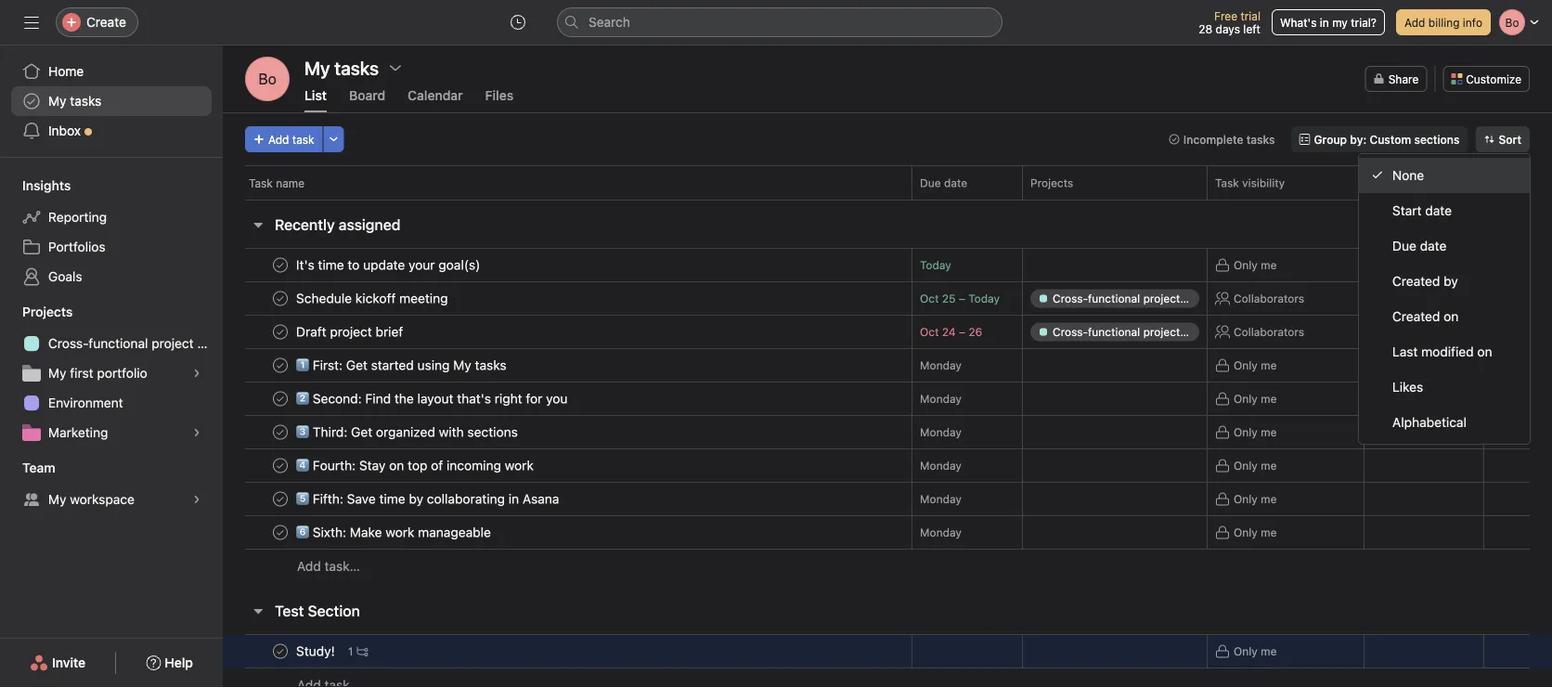 Task type: vqa. For each thing, say whether or not it's contained in the screenshot.
linked projects for 5️⃣ Fifth: Save time by collaborating in Asana cell
yes



Task type: locate. For each thing, give the bounding box(es) containing it.
my down team
[[48, 492, 66, 507]]

workspace
[[70, 492, 135, 507]]

monday for 1️⃣ first: get started using my tasks cell
[[920, 359, 962, 372]]

1 horizontal spatial projects
[[1031, 176, 1074, 189]]

tasks
[[70, 93, 102, 109], [1247, 133, 1275, 146]]

oct 25 – today
[[920, 292, 1000, 305]]

linked projects for 2️⃣ second: find the layout that's right for you cell
[[1022, 382, 1208, 416]]

7 me from the top
[[1261, 526, 1277, 539]]

free trial 28 days left
[[1199, 9, 1261, 35]]

completed image inside study! cell
[[269, 640, 292, 662]]

my inside global element
[[48, 93, 66, 109]]

6 completed checkbox from the top
[[269, 640, 292, 662]]

task
[[249, 176, 273, 189], [1215, 176, 1239, 189]]

8 completed image from the top
[[269, 521, 292, 544]]

3 my from the top
[[48, 492, 66, 507]]

cross-functional project plan
[[48, 336, 223, 351]]

1 vertical spatial on
[[1478, 344, 1493, 359]]

only me for linked projects for 2️⃣ second: find the layout that's right for you cell
[[1234, 392, 1277, 405]]

2 me from the top
[[1261, 359, 1277, 372]]

completed checkbox inside the 4️⃣ fourth: stay on top of incoming work cell
[[269, 454, 292, 477]]

add task… row
[[223, 549, 1552, 583]]

my inside teams element
[[48, 492, 66, 507]]

board
[[349, 88, 385, 103]]

1 only me from the top
[[1234, 259, 1277, 272]]

completed checkbox for schedule kickoff meeting text box
[[269, 287, 292, 310]]

today up 25
[[920, 259, 951, 272]]

2 monday from the top
[[920, 392, 962, 405]]

team button
[[0, 459, 55, 477]]

4 completed image from the top
[[269, 354, 292, 376]]

6️⃣ sixth: make work manageable cell
[[223, 515, 913, 550]]

0 horizontal spatial due
[[920, 176, 941, 189]]

1 vertical spatial –
[[959, 325, 966, 338]]

environment link
[[11, 388, 212, 418]]

completed image inside schedule kickoff meeting cell
[[269, 287, 292, 310]]

files link
[[485, 88, 514, 112]]

Study! text field
[[292, 642, 341, 661]]

tasks for incomplete tasks
[[1247, 133, 1275, 146]]

incomplete tasks button
[[1160, 126, 1284, 152]]

my up inbox
[[48, 93, 66, 109]]

incomplete tasks
[[1184, 133, 1275, 146]]

completed image inside it's time to update your goal(s) cell
[[269, 254, 292, 276]]

completed checkbox inside 1️⃣ first: get started using my tasks cell
[[269, 354, 292, 376]]

5 monday from the top
[[920, 493, 962, 506]]

1 vertical spatial projects
[[22, 304, 73, 319]]

0 horizontal spatial tasks
[[70, 93, 102, 109]]

completed checkbox inside 'draft project brief' cell
[[269, 321, 292, 343]]

tasks inside incomplete tasks dropdown button
[[1247, 133, 1275, 146]]

1 me from the top
[[1261, 259, 1277, 272]]

add collaborators image
[[1456, 644, 1471, 659]]

4️⃣ Fourth: Stay on top of incoming work text field
[[292, 456, 539, 475]]

0 vertical spatial my
[[48, 93, 66, 109]]

completed image inside 3️⃣ third: get organized with sections cell
[[269, 421, 292, 443]]

8 only from the top
[[1234, 645, 1258, 658]]

1 monday from the top
[[920, 359, 962, 372]]

3 monday from the top
[[920, 426, 962, 439]]

0 vertical spatial today
[[920, 259, 951, 272]]

due
[[920, 176, 941, 189], [1393, 238, 1417, 253]]

task left visibility
[[1215, 176, 1239, 189]]

1 vertical spatial due
[[1393, 238, 1417, 253]]

1 completed image from the top
[[269, 421, 292, 443]]

5 only from the top
[[1234, 459, 1258, 472]]

1 horizontal spatial due date
[[1393, 238, 1447, 253]]

completed image for draft project brief text box
[[269, 321, 292, 343]]

4 only me from the top
[[1234, 426, 1277, 439]]

3 completed checkbox from the top
[[269, 388, 292, 410]]

2 vertical spatial date
[[1420, 238, 1447, 253]]

1 task from the left
[[249, 176, 273, 189]]

5 completed image from the top
[[269, 388, 292, 410]]

my left first
[[48, 365, 66, 381]]

home link
[[11, 57, 212, 86]]

0 vertical spatial collapse task list for this section image
[[251, 217, 266, 232]]

group by: custom sections
[[1314, 133, 1460, 146]]

tasks down home
[[70, 93, 102, 109]]

projects button
[[0, 303, 73, 321]]

3 only from the top
[[1234, 392, 1258, 405]]

my inside projects element
[[48, 365, 66, 381]]

portfolios
[[48, 239, 106, 254]]

completed image inside the 4️⃣ fourth: stay on top of incoming work cell
[[269, 454, 292, 477]]

add
[[1405, 16, 1426, 29], [268, 133, 289, 146], [297, 558, 321, 574]]

completed checkbox for 3️⃣ third: get organized with sections text box
[[269, 421, 292, 443]]

row containing 1
[[223, 634, 1552, 668]]

completed checkbox for the study! text box in the bottom of the page
[[269, 640, 292, 662]]

2️⃣ second: find the layout that's right for you cell
[[223, 382, 913, 416]]

Schedule kickoff meeting text field
[[292, 289, 454, 308]]

me for linked projects for 3️⃣ third: get organized with sections cell at bottom
[[1261, 426, 1277, 439]]

6 me from the top
[[1261, 493, 1277, 506]]

goals
[[48, 269, 82, 284]]

completed image for 1️⃣ first: get started using my tasks text box
[[269, 354, 292, 376]]

none radio item
[[1359, 158, 1530, 193]]

section
[[308, 602, 360, 620]]

3 completed image from the top
[[269, 321, 292, 343]]

0 vertical spatial due
[[920, 176, 941, 189]]

6 only from the top
[[1234, 493, 1258, 506]]

2 my from the top
[[48, 365, 66, 381]]

2 task from the left
[[1215, 176, 1239, 189]]

linked projects for 5️⃣ fifth: save time by collaborating in asana cell
[[1022, 482, 1208, 516]]

only inside header test section tree grid
[[1234, 645, 1258, 658]]

1
[[348, 645, 353, 658]]

placeholderusericon image
[[1378, 646, 1389, 657]]

only me for linked projects for 4️⃣ fourth: stay on top of incoming work cell
[[1234, 459, 1277, 472]]

1 created from the top
[[1393, 273, 1440, 289]]

0 vertical spatial add
[[1405, 16, 1426, 29]]

2 horizontal spatial add
[[1405, 16, 1426, 29]]

6 only me from the top
[[1234, 493, 1277, 506]]

completed image inside 'draft project brief' cell
[[269, 321, 292, 343]]

completed checkbox for it's time to update your goal(s) text field
[[269, 254, 292, 276]]

28
[[1199, 22, 1213, 35]]

completed checkbox for draft project brief text box
[[269, 321, 292, 343]]

me for the linked projects for 6️⃣ sixth: make work manageable cell
[[1261, 526, 1277, 539]]

2 completed image from the top
[[269, 640, 292, 662]]

1 horizontal spatial tasks
[[1247, 133, 1275, 146]]

6 monday from the top
[[920, 526, 962, 539]]

add billing info button
[[1396, 9, 1491, 35]]

2 – from the top
[[959, 325, 966, 338]]

show options image
[[388, 60, 403, 75]]

1 vertical spatial oct
[[920, 325, 939, 338]]

me for linked projects for 5️⃣ fifth: save time by collaborating in asana cell
[[1261, 493, 1277, 506]]

2 vertical spatial add
[[297, 558, 321, 574]]

–
[[959, 292, 965, 305], [959, 325, 966, 338]]

see details, my first portfolio image
[[191, 368, 202, 379]]

created on
[[1393, 309, 1459, 324]]

completed checkbox inside study! cell
[[269, 640, 292, 662]]

completed image inside 6️⃣ sixth: make work manageable cell
[[269, 521, 292, 544]]

1 my from the top
[[48, 93, 66, 109]]

5️⃣ Fifth: Save time by collaborating in Asana text field
[[292, 490, 565, 508]]

3 me from the top
[[1261, 392, 1277, 405]]

completed checkbox inside it's time to update your goal(s) cell
[[269, 254, 292, 276]]

completed image inside 1️⃣ first: get started using my tasks cell
[[269, 354, 292, 376]]

1 vertical spatial add
[[268, 133, 289, 146]]

collapse task list for this section image down task name
[[251, 217, 266, 232]]

1 horizontal spatial add
[[297, 558, 321, 574]]

completed checkbox inside 5️⃣ fifth: save time by collaborating in asana cell
[[269, 488, 292, 510]]

oct left 25
[[920, 292, 939, 305]]

task inside column header
[[249, 176, 273, 189]]

date
[[944, 176, 967, 189], [1425, 203, 1452, 218], [1420, 238, 1447, 253]]

1️⃣ First: Get started using My tasks text field
[[292, 356, 512, 375]]

2 completed checkbox from the top
[[269, 321, 292, 343]]

customize button
[[1443, 66, 1530, 92]]

created down created by
[[1393, 309, 1440, 324]]

my for my tasks
[[48, 93, 66, 109]]

7 only me from the top
[[1234, 526, 1277, 539]]

completed image right see details, marketing icon
[[269, 421, 292, 443]]

6 completed image from the top
[[269, 454, 292, 477]]

4 me from the top
[[1261, 426, 1277, 439]]

1 vertical spatial today
[[969, 292, 1000, 305]]

add for add task…
[[297, 558, 321, 574]]

3️⃣ third: get organized with sections cell
[[223, 415, 913, 449]]

1 horizontal spatial today
[[969, 292, 1000, 305]]

0 vertical spatial on
[[1444, 309, 1459, 324]]

2 completed image from the top
[[269, 287, 292, 310]]

only me for the linked projects for 6️⃣ sixth: make work manageable cell
[[1234, 526, 1277, 539]]

functional
[[89, 336, 148, 351]]

0 horizontal spatial task
[[249, 176, 273, 189]]

created
[[1393, 273, 1440, 289], [1393, 309, 1440, 324]]

on
[[1444, 309, 1459, 324], [1478, 344, 1493, 359]]

completed image for 5️⃣ fifth: save time by collaborating in asana text field
[[269, 488, 292, 510]]

4 monday from the top
[[920, 459, 962, 472]]

1 vertical spatial created
[[1393, 309, 1440, 324]]

8 me from the top
[[1261, 645, 1277, 658]]

0 vertical spatial created
[[1393, 273, 1440, 289]]

trial
[[1241, 9, 1261, 22]]

0 horizontal spatial add
[[268, 133, 289, 146]]

plan
[[197, 336, 223, 351]]

tasks up visibility
[[1247, 133, 1275, 146]]

1 vertical spatial date
[[1425, 203, 1452, 218]]

my first portfolio link
[[11, 358, 212, 388]]

today up 26
[[969, 292, 1000, 305]]

4️⃣ fourth: stay on top of incoming work cell
[[223, 448, 913, 483]]

oct left the 24
[[920, 325, 939, 338]]

oct
[[920, 292, 939, 305], [920, 325, 939, 338]]

completed image
[[269, 254, 292, 276], [269, 287, 292, 310], [269, 321, 292, 343], [269, 354, 292, 376], [269, 388, 292, 410], [269, 454, 292, 477], [269, 488, 292, 510], [269, 521, 292, 544]]

marketing link
[[11, 418, 212, 448]]

1 horizontal spatial on
[[1478, 344, 1493, 359]]

0 horizontal spatial today
[[920, 259, 951, 272]]

1 completed image from the top
[[269, 254, 292, 276]]

last modified on
[[1393, 344, 1493, 359]]

0 vertical spatial completed image
[[269, 421, 292, 443]]

1 collapse task list for this section image from the top
[[251, 217, 266, 232]]

0 horizontal spatial due date
[[920, 176, 967, 189]]

7 only from the top
[[1234, 526, 1258, 539]]

2 only me from the top
[[1234, 359, 1277, 372]]

tasks inside my tasks link
[[70, 93, 102, 109]]

projects inside dropdown button
[[22, 304, 73, 319]]

add for add task
[[268, 133, 289, 146]]

1 horizontal spatial task
[[1215, 176, 1239, 189]]

1 only from the top
[[1234, 259, 1258, 272]]

0 vertical spatial due date
[[920, 176, 967, 189]]

completed checkbox inside 6️⃣ sixth: make work manageable cell
[[269, 521, 292, 544]]

Completed checkbox
[[269, 287, 292, 310], [269, 321, 292, 343], [269, 388, 292, 410], [269, 521, 292, 544]]

info
[[1463, 16, 1483, 29]]

4 only from the top
[[1234, 426, 1258, 439]]

0 vertical spatial tasks
[[70, 93, 102, 109]]

completed checkbox for the 4️⃣ fourth: stay on top of incoming work text box
[[269, 454, 292, 477]]

add task button
[[245, 126, 323, 152]]

none
[[1393, 168, 1424, 183]]

created left by
[[1393, 273, 1440, 289]]

0 horizontal spatial projects
[[22, 304, 73, 319]]

Completed checkbox
[[269, 254, 292, 276], [269, 354, 292, 376], [269, 421, 292, 443], [269, 454, 292, 477], [269, 488, 292, 510], [269, 640, 292, 662]]

likes
[[1393, 379, 1424, 395]]

1 vertical spatial collaborators
[[1234, 292, 1305, 305]]

only me inside header test section tree grid
[[1234, 645, 1277, 658]]

completed checkbox for '2️⃣ second: find the layout that's right for you' text box
[[269, 388, 292, 410]]

3 only me from the top
[[1234, 392, 1277, 405]]

only me for linked projects for 5️⃣ fifth: save time by collaborating in asana cell
[[1234, 493, 1277, 506]]

completed image
[[269, 421, 292, 443], [269, 640, 292, 662]]

sort button
[[1476, 126, 1530, 152]]

2️⃣ Second: Find the layout that's right for you text field
[[292, 389, 573, 408]]

2 vertical spatial my
[[48, 492, 66, 507]]

task for task visibility
[[1215, 176, 1239, 189]]

completed checkbox inside schedule kickoff meeting cell
[[269, 287, 292, 310]]

5 only me from the top
[[1234, 459, 1277, 472]]

completed checkbox inside 2️⃣ second: find the layout that's right for you cell
[[269, 388, 292, 410]]

2 collapse task list for this section image from the top
[[251, 603, 266, 618]]

2 vertical spatial collaborators
[[1234, 325, 1305, 338]]

my
[[1332, 16, 1348, 29]]

0 vertical spatial oct
[[920, 292, 939, 305]]

2 oct from the top
[[920, 325, 939, 338]]

add left task
[[268, 133, 289, 146]]

5 me from the top
[[1261, 459, 1277, 472]]

only me
[[1234, 259, 1277, 272], [1234, 359, 1277, 372], [1234, 392, 1277, 405], [1234, 426, 1277, 439], [1234, 459, 1277, 472], [1234, 493, 1277, 506], [1234, 526, 1277, 539], [1234, 645, 1277, 658]]

completed checkbox inside 3️⃣ third: get organized with sections cell
[[269, 421, 292, 443]]

help button
[[134, 646, 205, 680]]

my
[[48, 93, 66, 109], [48, 365, 66, 381], [48, 492, 66, 507]]

on right modified
[[1478, 344, 1493, 359]]

1 completed checkbox from the top
[[269, 287, 292, 310]]

row
[[223, 165, 1552, 200], [245, 199, 1530, 201], [223, 248, 1552, 282], [223, 281, 1552, 316], [223, 315, 1552, 349], [223, 348, 1552, 383], [223, 382, 1552, 416], [223, 415, 1552, 449], [223, 448, 1552, 483], [223, 482, 1552, 516], [223, 515, 1552, 550], [223, 634, 1552, 668], [223, 668, 1552, 687]]

created for created on
[[1393, 309, 1440, 324]]

– right 25
[[959, 292, 965, 305]]

on down by
[[1444, 309, 1459, 324]]

– for 26
[[959, 325, 966, 338]]

free
[[1214, 9, 1238, 22]]

today
[[920, 259, 951, 272], [969, 292, 1000, 305]]

1 vertical spatial my
[[48, 365, 66, 381]]

0 vertical spatial date
[[944, 176, 967, 189]]

linked projects for 6️⃣ sixth: make work manageable cell
[[1022, 515, 1208, 550]]

4 completed checkbox from the top
[[269, 521, 292, 544]]

1 vertical spatial collapse task list for this section image
[[251, 603, 266, 618]]

tasks for my tasks
[[70, 93, 102, 109]]

task left name
[[249, 176, 273, 189]]

see details, my workspace image
[[191, 494, 202, 505]]

hide sidebar image
[[24, 15, 39, 30]]

inbox link
[[11, 116, 212, 146]]

4 completed checkbox from the top
[[269, 454, 292, 477]]

1 vertical spatial completed image
[[269, 640, 292, 662]]

collapse task list for this section image
[[251, 217, 266, 232], [251, 603, 266, 618]]

8 only me from the top
[[1234, 645, 1277, 658]]

completed image left the study! text box in the bottom of the page
[[269, 640, 292, 662]]

start date
[[1393, 203, 1452, 218]]

projects
[[1031, 176, 1074, 189], [22, 304, 73, 319]]

5 completed checkbox from the top
[[269, 488, 292, 510]]

add inside row
[[297, 558, 321, 574]]

2 created from the top
[[1393, 309, 1440, 324]]

portfolios link
[[11, 232, 212, 262]]

1 completed checkbox from the top
[[269, 254, 292, 276]]

reporting link
[[11, 202, 212, 232]]

25
[[942, 292, 956, 305]]

linked projects for it's time to update your goal(s) cell
[[1022, 248, 1208, 282]]

create
[[86, 14, 126, 30]]

oct for oct 24 – 26
[[920, 325, 939, 338]]

0 vertical spatial –
[[959, 292, 965, 305]]

calendar
[[408, 88, 463, 103]]

2 only from the top
[[1234, 359, 1258, 372]]

1 – from the top
[[959, 292, 965, 305]]

linked projects for 1️⃣ first: get started using my tasks cell
[[1022, 348, 1208, 383]]

share
[[1389, 72, 1419, 85]]

test section
[[275, 602, 360, 620]]

2 completed checkbox from the top
[[269, 354, 292, 376]]

monday for 6️⃣ sixth: make work manageable cell
[[920, 526, 962, 539]]

add left task…
[[297, 558, 321, 574]]

collapse task list for this section image left test
[[251, 603, 266, 618]]

6️⃣ Sixth: Make work manageable text field
[[292, 523, 497, 542]]

1 vertical spatial tasks
[[1247, 133, 1275, 146]]

completed image inside 5️⃣ fifth: save time by collaborating in asana cell
[[269, 488, 292, 510]]

– right the 24
[[959, 325, 966, 338]]

add for add billing info
[[1405, 16, 1426, 29]]

me for linked projects for it's time to update your goal(s) "cell"
[[1261, 259, 1277, 272]]

due date
[[920, 176, 967, 189], [1393, 238, 1447, 253]]

7 completed image from the top
[[269, 488, 292, 510]]

monday for 3️⃣ third: get organized with sections cell
[[920, 426, 962, 439]]

add left billing
[[1405, 16, 1426, 29]]

completed image inside 2️⃣ second: find the layout that's right for you cell
[[269, 388, 292, 410]]

left
[[1243, 22, 1261, 35]]

see details, marketing image
[[191, 427, 202, 438]]

my tasks link
[[11, 86, 212, 116]]

3 completed checkbox from the top
[[269, 421, 292, 443]]

1 oct from the top
[[920, 292, 939, 305]]



Task type: describe. For each thing, give the bounding box(es) containing it.
1 button
[[344, 642, 372, 661]]

Draft project brief text field
[[292, 323, 409, 341]]

alphabetical
[[1393, 415, 1467, 430]]

search
[[589, 14, 630, 30]]

cross-functional project plan link
[[11, 329, 223, 358]]

linked projects for 3️⃣ third: get organized with sections cell
[[1022, 415, 1208, 449]]

days
[[1216, 22, 1240, 35]]

add task…
[[297, 558, 360, 574]]

3️⃣ Third: Get organized with sections text field
[[292, 423, 524, 441]]

by:
[[1350, 133, 1367, 146]]

my workspace link
[[11, 485, 212, 514]]

home
[[48, 64, 84, 79]]

row containing today
[[223, 248, 1552, 282]]

row containing oct 25
[[223, 281, 1552, 316]]

1️⃣ first: get started using my tasks cell
[[223, 348, 913, 383]]

1 horizontal spatial due
[[1393, 238, 1417, 253]]

calendar link
[[408, 88, 463, 112]]

help
[[165, 655, 193, 670]]

oct 24 – 26
[[920, 325, 983, 338]]

by
[[1444, 273, 1458, 289]]

completed image for the 4️⃣ fourth: stay on top of incoming work text box
[[269, 454, 292, 477]]

reporting
[[48, 209, 107, 225]]

row containing oct 24
[[223, 315, 1552, 349]]

completed image for 6️⃣ sixth: make work manageable text box
[[269, 521, 292, 544]]

board link
[[349, 88, 385, 112]]

group
[[1314, 133, 1347, 146]]

insights button
[[0, 176, 71, 195]]

only me for linked projects for 1️⃣ first: get started using my tasks cell
[[1234, 359, 1277, 372]]

my workspace
[[48, 492, 135, 507]]

only for linked projects for 5️⃣ fifth: save time by collaborating in asana cell
[[1234, 493, 1258, 506]]

only for linked projects for 2️⃣ second: find the layout that's right for you cell
[[1234, 392, 1258, 405]]

1 vertical spatial due date
[[1393, 238, 1447, 253]]

study! cell
[[223, 634, 913, 668]]

collapse task list for this section image for test section
[[251, 603, 266, 618]]

only me for linked projects for it's time to update your goal(s) "cell"
[[1234, 259, 1277, 272]]

completed image for 3️⃣ third: get organized with sections text box
[[269, 421, 292, 443]]

name
[[276, 176, 305, 189]]

insights element
[[0, 169, 223, 295]]

completed image for schedule kickoff meeting text box
[[269, 287, 292, 310]]

my tasks
[[48, 93, 102, 109]]

monday for 5️⃣ fifth: save time by collaborating in asana cell
[[920, 493, 962, 506]]

bo
[[258, 70, 276, 88]]

monday for the 4️⃣ fourth: stay on top of incoming work cell
[[920, 459, 962, 472]]

draft project brief cell
[[223, 315, 913, 349]]

row containing task name
[[223, 165, 1552, 200]]

incomplete
[[1184, 133, 1244, 146]]

task
[[292, 133, 314, 146]]

completed checkbox for 1️⃣ first: get started using my tasks text box
[[269, 354, 292, 376]]

header test section tree grid
[[223, 634, 1552, 687]]

collapse task list for this section image for recently assigned
[[251, 217, 266, 232]]

recently assigned
[[275, 216, 401, 234]]

collaborators for 26
[[1234, 325, 1305, 338]]

sections
[[1414, 133, 1460, 146]]

completed image for it's time to update your goal(s) text field
[[269, 254, 292, 276]]

invite
[[52, 655, 86, 670]]

teams element
[[0, 451, 223, 518]]

list link
[[305, 88, 327, 112]]

visibility
[[1242, 176, 1285, 189]]

0 horizontal spatial on
[[1444, 309, 1459, 324]]

me inside header test section tree grid
[[1261, 645, 1277, 658]]

only for linked projects for 1️⃣ first: get started using my tasks cell
[[1234, 359, 1258, 372]]

only me for linked projects for 3️⃣ third: get organized with sections cell at bottom
[[1234, 426, 1277, 439]]

add billing info
[[1405, 16, 1483, 29]]

custom
[[1370, 133, 1411, 146]]

recently assigned button
[[275, 208, 401, 241]]

– for today
[[959, 292, 965, 305]]

5️⃣ fifth: save time by collaborating in asana cell
[[223, 482, 913, 516]]

more actions image
[[328, 134, 339, 145]]

my for my workspace
[[48, 492, 66, 507]]

in
[[1320, 16, 1329, 29]]

task visibility
[[1215, 176, 1285, 189]]

what's in my trial? button
[[1272, 9, 1385, 35]]

marketing
[[48, 425, 108, 440]]

schedule kickoff meeting cell
[[223, 281, 913, 316]]

monday for 2️⃣ second: find the layout that's right for you cell
[[920, 392, 962, 405]]

it's time to update your goal(s) cell
[[223, 248, 913, 282]]

recently
[[275, 216, 335, 234]]

header recently assigned tree grid
[[223, 248, 1552, 583]]

my tasks
[[305, 57, 379, 78]]

projects element
[[0, 295, 223, 451]]

task name column header
[[245, 165, 917, 200]]

task name
[[249, 176, 305, 189]]

sort
[[1499, 133, 1522, 146]]

oct for oct 25 – today
[[920, 292, 939, 305]]

project
[[152, 336, 194, 351]]

collaborators for today
[[1234, 292, 1305, 305]]

task…
[[325, 558, 360, 574]]

bo button
[[245, 57, 290, 101]]

cross-
[[48, 336, 89, 351]]

me for linked projects for 2️⃣ second: find the layout that's right for you cell
[[1261, 392, 1277, 405]]

me for linked projects for 1️⃣ first: get started using my tasks cell
[[1261, 359, 1277, 372]]

linked projects for 4️⃣ fourth: stay on top of incoming work cell
[[1022, 448, 1208, 483]]

customize
[[1466, 72, 1522, 85]]

invite button
[[18, 646, 98, 680]]

team
[[22, 460, 55, 475]]

add task
[[268, 133, 314, 146]]

first
[[70, 365, 93, 381]]

due inside row
[[920, 176, 941, 189]]

portfolio
[[97, 365, 147, 381]]

goals link
[[11, 262, 212, 292]]

task for task name
[[249, 176, 273, 189]]

26
[[969, 325, 983, 338]]

history image
[[511, 15, 525, 30]]

search button
[[557, 7, 1003, 37]]

completed checkbox for 5️⃣ fifth: save time by collaborating in asana text field
[[269, 488, 292, 510]]

only for the linked projects for 6️⃣ sixth: make work manageable cell
[[1234, 526, 1258, 539]]

me for linked projects for 4️⃣ fourth: stay on top of incoming work cell
[[1261, 459, 1277, 472]]

created for created by
[[1393, 273, 1440, 289]]

insights
[[22, 178, 71, 193]]

add task… button
[[297, 556, 360, 577]]

completed image for the study! text box in the bottom of the page
[[269, 640, 292, 662]]

modified
[[1422, 344, 1474, 359]]

assigned
[[339, 216, 401, 234]]

share button
[[1365, 66, 1427, 92]]

completed checkbox for 6️⃣ sixth: make work manageable text box
[[269, 521, 292, 544]]

24
[[942, 325, 956, 338]]

group by: custom sections button
[[1291, 126, 1468, 152]]

global element
[[0, 45, 223, 157]]

last
[[1393, 344, 1418, 359]]

only for linked projects for 3️⃣ third: get organized with sections cell at bottom
[[1234, 426, 1258, 439]]

only for linked projects for 4️⃣ fourth: stay on top of incoming work cell
[[1234, 459, 1258, 472]]

0 vertical spatial projects
[[1031, 176, 1074, 189]]

completed image for '2️⃣ second: find the layout that's right for you' text box
[[269, 388, 292, 410]]

my for my first portfolio
[[48, 365, 66, 381]]

test section button
[[275, 594, 360, 628]]

what's
[[1280, 16, 1317, 29]]

only for linked projects for it's time to update your goal(s) "cell"
[[1234, 259, 1258, 272]]

environment
[[48, 395, 123, 410]]

0 vertical spatial collaborators
[[1372, 176, 1443, 189]]

search list box
[[557, 7, 1003, 37]]

what's in my trial?
[[1280, 16, 1377, 29]]

It's time to update your goal(s) text field
[[292, 256, 486, 274]]

billing
[[1429, 16, 1460, 29]]

created by
[[1393, 273, 1458, 289]]

test
[[275, 602, 304, 620]]

inbox
[[48, 123, 81, 138]]

trial?
[[1351, 16, 1377, 29]]



